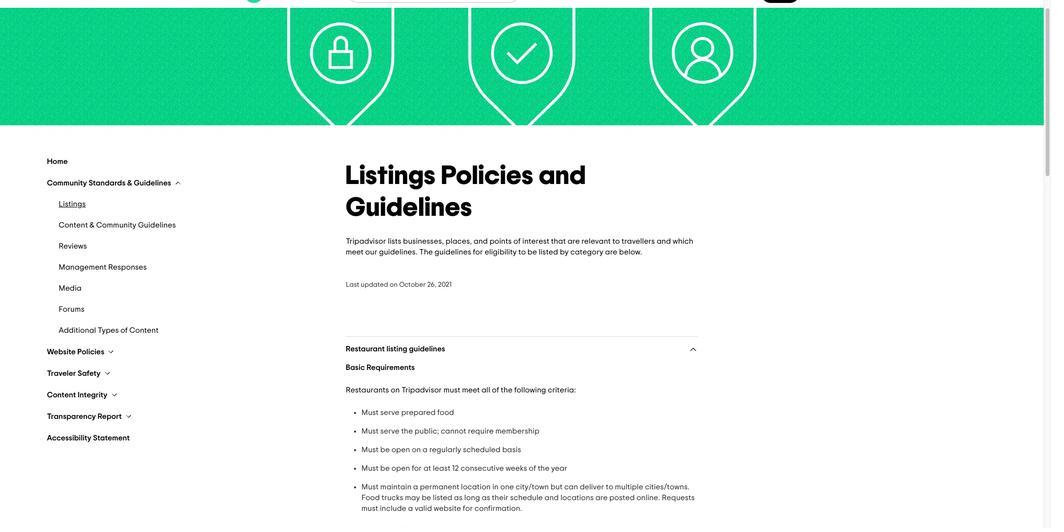 Task type: describe. For each thing, give the bounding box(es) containing it.
serve for prepared
[[381, 409, 400, 417]]

last
[[346, 281, 360, 288]]

must maintain a permanent location in one city/town but can deliver to multiple cities/towns. food trucks may be listed as long as their schedule and locations are posted online. requests must include a valid website for confirmation.
[[362, 483, 697, 513]]

reviews
[[59, 242, 87, 250]]

community inside button
[[47, 179, 87, 187]]

must for must be open on a regularly scheduled basis
[[362, 446, 379, 454]]

basis
[[503, 446, 522, 454]]

food
[[438, 409, 454, 417]]

guidelines inside dropdown button
[[409, 345, 445, 353]]

one
[[501, 483, 514, 491]]

cities/towns.
[[645, 483, 690, 491]]

at
[[424, 465, 431, 472]]

1 vertical spatial are
[[606, 248, 618, 256]]

cannot
[[441, 427, 467, 435]]

membership
[[496, 427, 540, 435]]

integrity
[[78, 391, 107, 399]]

1 vertical spatial content
[[130, 327, 159, 334]]

of right all
[[492, 386, 500, 394]]

maintain
[[381, 483, 412, 491]]

2 as from the left
[[482, 494, 491, 502]]

responses
[[108, 263, 147, 271]]

relevant
[[582, 237, 611, 245]]

trucks
[[382, 494, 404, 502]]

website
[[47, 348, 76, 356]]

1 vertical spatial a
[[414, 483, 419, 491]]

must serve the public; cannot require membership
[[362, 427, 540, 435]]

and inside "listings policies and guidelines"
[[539, 163, 587, 189]]

listed inside must maintain a permanent location in one city/town but can deliver to multiple cities/towns. food trucks may be listed as long as their schedule and locations are posted online. requests must include a valid website for confirmation.
[[433, 494, 453, 502]]

restaurants on tripadvisor must meet all of the following criteria:
[[346, 386, 576, 394]]

points
[[490, 237, 512, 245]]

and inside must maintain a permanent location in one city/town but can deliver to multiple cities/towns. food trucks may be listed as long as their schedule and locations are posted online. requests must include a valid website for confirmation.
[[545, 494, 559, 502]]

must inside must maintain a permanent location in one city/town but can deliver to multiple cities/towns. food trucks may be listed as long as their schedule and locations are posted online. requests must include a valid website for confirmation.
[[362, 505, 379, 513]]

confirmation.
[[475, 505, 523, 513]]

basic requirements
[[346, 364, 415, 372]]

guidelines for listings policies and guidelines
[[346, 195, 473, 221]]

12
[[453, 465, 459, 472]]

deliver
[[580, 483, 605, 491]]

1 vertical spatial tripadvisor
[[402, 386, 442, 394]]

long
[[465, 494, 480, 502]]

content & community guidelines link
[[59, 221, 323, 230]]

must for must serve prepared food
[[362, 409, 379, 417]]

content for content integrity
[[47, 391, 76, 399]]

additional
[[59, 327, 96, 334]]

places,
[[446, 237, 472, 245]]

& inside button
[[127, 179, 132, 187]]

interest
[[523, 237, 550, 245]]

posted
[[610, 494, 635, 502]]

community standards & guidelines button
[[47, 178, 182, 188]]

home
[[47, 158, 68, 165]]

that
[[552, 237, 566, 245]]

transparency report
[[47, 413, 122, 420]]

1 vertical spatial on
[[391, 386, 400, 394]]

policies for listings
[[442, 163, 534, 189]]

report
[[98, 413, 122, 420]]

website
[[434, 505, 462, 513]]

food
[[362, 494, 380, 502]]

online.
[[637, 494, 661, 502]]

accessibility
[[47, 434, 92, 442]]

require
[[468, 427, 494, 435]]

home link
[[47, 157, 334, 166]]

meet inside "tripadvisor lists businesses, places, and points of interest that are relevant to travellers and which meet our guidelines. the guidelines for eligibility to be listed by category are below."
[[346, 248, 364, 256]]

basic
[[346, 364, 365, 372]]

scheduled
[[463, 446, 501, 454]]

of inside "tripadvisor lists businesses, places, and points of interest that are relevant to travellers and which meet our guidelines. the guidelines for eligibility to be listed by category are below."
[[514, 237, 521, 245]]

multiple
[[615, 483, 644, 491]]

listings for listings
[[59, 200, 86, 208]]

restaurant listing guidelines
[[346, 345, 445, 353]]

tripadvisor image
[[244, 0, 336, 3]]

be inside must maintain a permanent location in one city/town but can deliver to multiple cities/towns. food trucks may be listed as long as their schedule and locations are posted online. requests must include a valid website for confirmation.
[[422, 494, 432, 502]]

management
[[59, 263, 107, 271]]

2 vertical spatial a
[[408, 505, 413, 513]]

guidelines.
[[379, 248, 418, 256]]

lists
[[388, 237, 402, 245]]

0 vertical spatial are
[[568, 237, 580, 245]]

restaurant
[[346, 345, 385, 353]]

additional types of content
[[59, 327, 159, 334]]

public;
[[415, 427, 439, 435]]

businesses,
[[403, 237, 444, 245]]

tripadvisor lists businesses, places, and points of interest that are relevant to travellers and which meet our guidelines. the guidelines for eligibility to be listed by category are below.
[[346, 237, 696, 256]]

guidelines for content & community guidelines
[[138, 221, 176, 229]]

0 vertical spatial a
[[423, 446, 428, 454]]

weeks
[[506, 465, 528, 472]]

city/town
[[516, 483, 549, 491]]

must for must maintain a permanent location in one city/town but can deliver to multiple cities/towns. food trucks may be listed as long as their schedule and locations are posted online. requests must include a valid website for confirmation.
[[362, 483, 379, 491]]

last updated on october 26, 2021
[[346, 281, 452, 288]]

to for are
[[613, 237, 620, 245]]

must for must serve the public; cannot require membership
[[362, 427, 379, 435]]

tripadvisor inside "tripadvisor lists businesses, places, and points of interest that are relevant to travellers and which meet our guidelines. the guidelines for eligibility to be listed by category are below."
[[346, 237, 386, 245]]

year
[[552, 465, 568, 472]]

least
[[433, 465, 451, 472]]

guidelines inside "tripadvisor lists businesses, places, and points of interest that are relevant to travellers and which meet our guidelines. the guidelines for eligibility to be listed by category are below."
[[435, 248, 472, 256]]

types
[[98, 327, 119, 334]]

0 vertical spatial the
[[501, 386, 513, 394]]

media
[[59, 284, 82, 292]]

safety
[[78, 370, 101, 377]]

additional types of content link
[[59, 326, 323, 335]]

2 vertical spatial on
[[412, 446, 421, 454]]

below.
[[620, 248, 643, 256]]

management responses link
[[59, 263, 323, 272]]

requirements
[[367, 364, 415, 372]]

travellers
[[622, 237, 656, 245]]

traveler safety button
[[47, 369, 111, 378]]

eligibility
[[485, 248, 517, 256]]

be inside "tripadvisor lists businesses, places, and points of interest that are relevant to travellers and which meet our guidelines. the guidelines for eligibility to be listed by category are below."
[[528, 248, 537, 256]]

2021
[[438, 281, 452, 288]]

updated
[[361, 281, 389, 288]]



Task type: vqa. For each thing, say whether or not it's contained in the screenshot.
Integrity
yes



Task type: locate. For each thing, give the bounding box(es) containing it.
listings link
[[59, 200, 323, 209]]

include
[[380, 505, 407, 513]]

meet
[[346, 248, 364, 256], [462, 386, 480, 394]]

content integrity button
[[47, 390, 118, 400]]

1 vertical spatial the
[[402, 427, 413, 435]]

content up reviews at the left
[[59, 221, 88, 229]]

2 vertical spatial for
[[463, 505, 473, 513]]

transparency report button
[[47, 412, 133, 421]]

1 horizontal spatial as
[[482, 494, 491, 502]]

0 vertical spatial serve
[[381, 409, 400, 417]]

content & community guidelines
[[59, 221, 176, 229]]

serve left prepared
[[381, 409, 400, 417]]

are
[[568, 237, 580, 245], [606, 248, 618, 256], [596, 494, 608, 502]]

guidelines
[[134, 179, 171, 187], [346, 195, 473, 221], [138, 221, 176, 229]]

1 horizontal spatial community
[[96, 221, 136, 229]]

guidelines inside button
[[134, 179, 171, 187]]

1 horizontal spatial listed
[[539, 248, 559, 256]]

2 vertical spatial the
[[538, 465, 550, 472]]

for inside must maintain a permanent location in one city/town but can deliver to multiple cities/towns. food trucks may be listed as long as their schedule and locations are posted online. requests must include a valid website for confirmation.
[[463, 505, 473, 513]]

1 horizontal spatial tripadvisor
[[402, 386, 442, 394]]

the left 'year'
[[538, 465, 550, 472]]

0 horizontal spatial the
[[402, 427, 413, 435]]

in
[[493, 483, 499, 491]]

a up may
[[414, 483, 419, 491]]

1 vertical spatial meet
[[462, 386, 480, 394]]

for left at
[[412, 465, 422, 472]]

on
[[390, 281, 398, 288], [391, 386, 400, 394], [412, 446, 421, 454]]

on down requirements
[[391, 386, 400, 394]]

content right types
[[130, 327, 159, 334]]

website policies button
[[47, 347, 115, 357]]

listed inside "tripadvisor lists businesses, places, and points of interest that are relevant to travellers and which meet our guidelines. the guidelines for eligibility to be listed by category are below."
[[539, 248, 559, 256]]

serve
[[381, 409, 400, 417], [381, 427, 400, 435]]

1 horizontal spatial &
[[127, 179, 132, 187]]

content inside button
[[47, 391, 76, 399]]

serve for the
[[381, 427, 400, 435]]

a
[[423, 446, 428, 454], [414, 483, 419, 491], [408, 505, 413, 513]]

policies inside button
[[77, 348, 104, 356]]

website policies
[[47, 348, 104, 356]]

0 vertical spatial tripadvisor
[[346, 237, 386, 245]]

valid
[[415, 505, 432, 513]]

content for content & community guidelines
[[59, 221, 88, 229]]

to up below.
[[613, 237, 620, 245]]

&
[[127, 179, 132, 187], [90, 221, 95, 229]]

community
[[47, 179, 87, 187], [96, 221, 136, 229]]

are down deliver
[[596, 494, 608, 502]]

2 vertical spatial to
[[606, 483, 614, 491]]

traveler
[[47, 370, 76, 377]]

forums
[[59, 305, 85, 313]]

None search field
[[349, 0, 518, 2]]

all
[[482, 386, 491, 394]]

are inside must maintain a permanent location in one city/town but can deliver to multiple cities/towns. food trucks may be listed as long as their schedule and locations are posted online. requests must include a valid website for confirmation.
[[596, 494, 608, 502]]

of right types
[[121, 327, 128, 334]]

regularly
[[430, 446, 462, 454]]

are down relevant
[[606, 248, 618, 256]]

to for can
[[606, 483, 614, 491]]

community down the home
[[47, 179, 87, 187]]

for left eligibility
[[473, 248, 483, 256]]

policies
[[442, 163, 534, 189], [77, 348, 104, 356]]

tripadvisor
[[346, 237, 386, 245], [402, 386, 442, 394]]

listings
[[346, 163, 436, 189], [59, 200, 86, 208]]

0 horizontal spatial tripadvisor
[[346, 237, 386, 245]]

1 serve from the top
[[381, 409, 400, 417]]

traveler safety
[[47, 370, 101, 377]]

consecutive
[[461, 465, 504, 472]]

of
[[514, 237, 521, 245], [121, 327, 128, 334], [492, 386, 500, 394], [529, 465, 537, 472]]

content integrity
[[47, 391, 107, 399]]

requests
[[662, 494, 695, 502]]

2 vertical spatial are
[[596, 494, 608, 502]]

category
[[571, 248, 604, 256]]

media link
[[59, 284, 323, 293]]

2 serve from the top
[[381, 427, 400, 435]]

to down interest
[[519, 248, 526, 256]]

1 vertical spatial to
[[519, 248, 526, 256]]

meet left 'our'
[[346, 248, 364, 256]]

guidelines down listings link
[[138, 221, 176, 229]]

policies for website
[[77, 348, 104, 356]]

0 vertical spatial open
[[392, 446, 410, 454]]

1 must from the top
[[362, 409, 379, 417]]

0 vertical spatial community
[[47, 179, 87, 187]]

the
[[420, 248, 433, 256]]

0 horizontal spatial policies
[[77, 348, 104, 356]]

permanent
[[420, 483, 460, 491]]

open for on
[[392, 446, 410, 454]]

0 vertical spatial for
[[473, 248, 483, 256]]

1 vertical spatial policies
[[77, 348, 104, 356]]

guidelines right "listing"
[[409, 345, 445, 353]]

on left october
[[390, 281, 398, 288]]

0 vertical spatial meet
[[346, 248, 364, 256]]

of right points
[[514, 237, 521, 245]]

but
[[551, 483, 563, 491]]

management responses
[[59, 263, 147, 271]]

their
[[492, 494, 509, 502]]

1 horizontal spatial policies
[[442, 163, 534, 189]]

1 vertical spatial serve
[[381, 427, 400, 435]]

1 vertical spatial must
[[362, 505, 379, 513]]

must up food at the left bottom of the page
[[444, 386, 461, 394]]

must serve prepared food
[[362, 409, 454, 417]]

2 horizontal spatial the
[[538, 465, 550, 472]]

tripadvisor up prepared
[[402, 386, 442, 394]]

as right 'long'
[[482, 494, 491, 502]]

for inside "tripadvisor lists businesses, places, and points of interest that are relevant to travellers and which meet our guidelines. the guidelines for eligibility to be listed by category are below."
[[473, 248, 483, 256]]

of right weeks
[[529, 465, 537, 472]]

must be open on a regularly scheduled basis
[[362, 446, 522, 454]]

0 horizontal spatial as
[[454, 494, 463, 502]]

0 horizontal spatial &
[[90, 221, 95, 229]]

serve down must serve prepared food
[[381, 427, 400, 435]]

by
[[560, 248, 569, 256]]

for down 'long'
[[463, 505, 473, 513]]

must be open for at least 12 consecutive weeks of the year
[[362, 465, 568, 472]]

0 vertical spatial content
[[59, 221, 88, 229]]

open
[[392, 446, 410, 454], [392, 465, 410, 472]]

& up the management
[[90, 221, 95, 229]]

0 vertical spatial guidelines
[[435, 248, 472, 256]]

1 vertical spatial open
[[392, 465, 410, 472]]

guidelines up listings link
[[134, 179, 171, 187]]

following
[[515, 386, 547, 394]]

guidelines up lists
[[346, 195, 473, 221]]

0 horizontal spatial community
[[47, 179, 87, 187]]

prepared
[[402, 409, 436, 417]]

guidelines for community standards & guidelines
[[134, 179, 171, 187]]

1 vertical spatial guidelines
[[409, 345, 445, 353]]

guidelines down places,
[[435, 248, 472, 256]]

can
[[565, 483, 579, 491]]

to up posted
[[606, 483, 614, 491]]

guidelines inside "listings policies and guidelines"
[[346, 195, 473, 221]]

restaurants
[[346, 386, 389, 394]]

listings policies and guidelines
[[346, 163, 587, 221]]

1 vertical spatial community
[[96, 221, 136, 229]]

must down food
[[362, 505, 379, 513]]

listings for listings policies and guidelines
[[346, 163, 436, 189]]

october
[[400, 281, 426, 288]]

0 horizontal spatial must
[[362, 505, 379, 513]]

1 horizontal spatial meet
[[462, 386, 480, 394]]

the
[[501, 386, 513, 394], [402, 427, 413, 435], [538, 465, 550, 472]]

a down public;
[[423, 446, 428, 454]]

0 vertical spatial listed
[[539, 248, 559, 256]]

4 must from the top
[[362, 465, 379, 472]]

0 vertical spatial to
[[613, 237, 620, 245]]

schedule
[[511, 494, 543, 502]]

restaurant listing guidelines button
[[346, 345, 699, 354]]

2 vertical spatial content
[[47, 391, 76, 399]]

0 horizontal spatial listed
[[433, 494, 453, 502]]

tripadvisor up 'our'
[[346, 237, 386, 245]]

the right all
[[501, 386, 513, 394]]

0 horizontal spatial meet
[[346, 248, 364, 256]]

the down must serve prepared food
[[402, 427, 413, 435]]

accessibility statement link
[[47, 433, 334, 443]]

a down may
[[408, 505, 413, 513]]

5 must from the top
[[362, 483, 379, 491]]

to inside must maintain a permanent location in one city/town but can deliver to multiple cities/towns. food trucks may be listed as long as their schedule and locations are posted online. requests must include a valid website for confirmation.
[[606, 483, 614, 491]]

1 vertical spatial listed
[[433, 494, 453, 502]]

1 as from the left
[[454, 494, 463, 502]]

open for for
[[392, 465, 410, 472]]

0 vertical spatial &
[[127, 179, 132, 187]]

listing
[[387, 345, 408, 353]]

our
[[366, 248, 378, 256]]

community down community standards & guidelines button at the left
[[96, 221, 136, 229]]

transparency
[[47, 413, 96, 420]]

accessibility statement
[[47, 434, 130, 442]]

may
[[405, 494, 420, 502]]

must for must be open for at least 12 consecutive weeks of the year
[[362, 465, 379, 472]]

0 vertical spatial listings
[[346, 163, 436, 189]]

0 vertical spatial policies
[[442, 163, 534, 189]]

locations
[[561, 494, 594, 502]]

policies inside "listings policies and guidelines"
[[442, 163, 534, 189]]

listings inside listings link
[[59, 200, 86, 208]]

meet left all
[[462, 386, 480, 394]]

1 open from the top
[[392, 446, 410, 454]]

2 open from the top
[[392, 465, 410, 472]]

community standards & guidelines
[[47, 179, 171, 187]]

1 vertical spatial listings
[[59, 200, 86, 208]]

as
[[454, 494, 463, 502], [482, 494, 491, 502]]

criteria:
[[548, 386, 576, 394]]

as left 'long'
[[454, 494, 463, 502]]

1 vertical spatial &
[[90, 221, 95, 229]]

0 vertical spatial must
[[444, 386, 461, 394]]

2 must from the top
[[362, 427, 379, 435]]

on down public;
[[412, 446, 421, 454]]

3 must from the top
[[362, 446, 379, 454]]

content down traveler
[[47, 391, 76, 399]]

are up "by"
[[568, 237, 580, 245]]

be
[[528, 248, 537, 256], [381, 446, 390, 454], [381, 465, 390, 472], [422, 494, 432, 502]]

must inside must maintain a permanent location in one city/town but can deliver to multiple cities/towns. food trucks may be listed as long as their schedule and locations are posted online. requests must include a valid website for confirmation.
[[362, 483, 379, 491]]

statement
[[93, 434, 130, 442]]

must
[[444, 386, 461, 394], [362, 505, 379, 513]]

1 horizontal spatial must
[[444, 386, 461, 394]]

reviews link
[[59, 242, 323, 251]]

listed down the permanent at bottom left
[[433, 494, 453, 502]]

0 vertical spatial on
[[390, 281, 398, 288]]

listings inside "listings policies and guidelines"
[[346, 163, 436, 189]]

for
[[473, 248, 483, 256], [412, 465, 422, 472], [463, 505, 473, 513]]

listed down that
[[539, 248, 559, 256]]

1 horizontal spatial listings
[[346, 163, 436, 189]]

& right standards
[[127, 179, 132, 187]]

must
[[362, 409, 379, 417], [362, 427, 379, 435], [362, 446, 379, 454], [362, 465, 379, 472], [362, 483, 379, 491]]

1 horizontal spatial the
[[501, 386, 513, 394]]

1 vertical spatial for
[[412, 465, 422, 472]]

which
[[673, 237, 694, 245]]

0 horizontal spatial listings
[[59, 200, 86, 208]]



